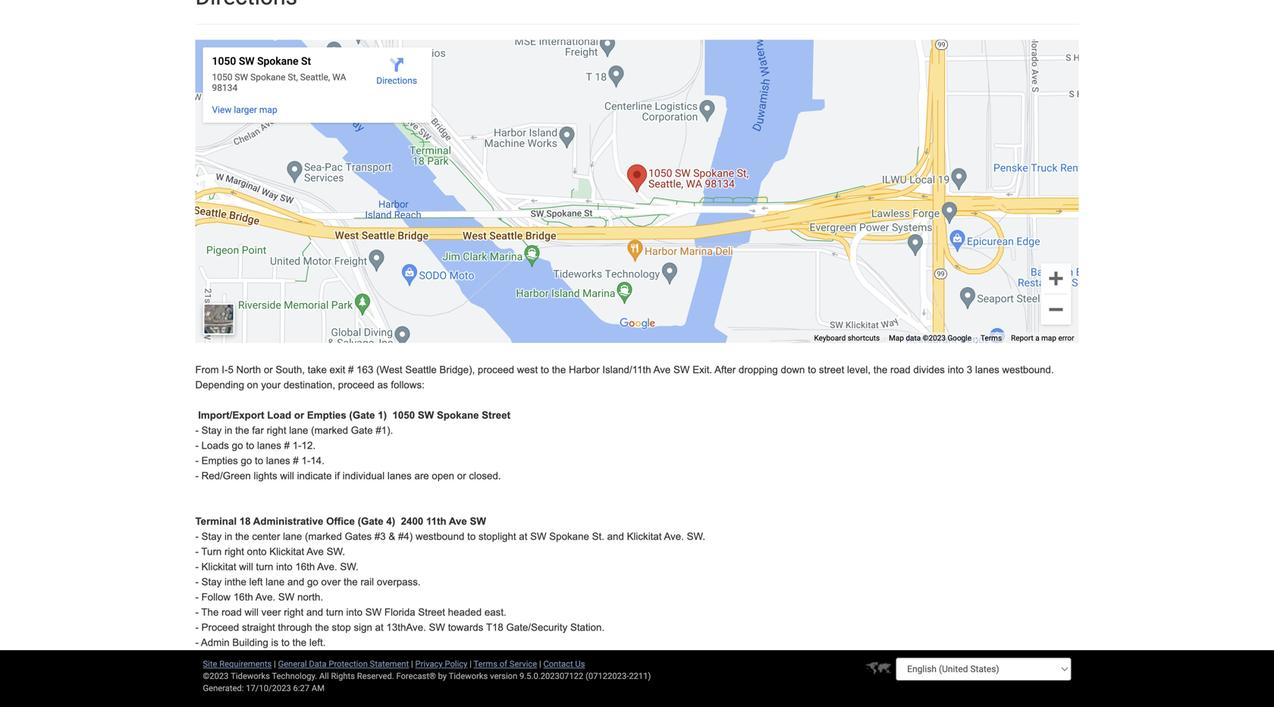 Task type: locate. For each thing, give the bounding box(es) containing it.
2 horizontal spatial or
[[457, 471, 466, 482]]

(marked up 12.
[[311, 425, 348, 436]]

tideworks
[[449, 672, 488, 681]]

straight
[[242, 622, 275, 634]]

will right lights
[[280, 471, 294, 482]]

will inside import/export load or empties (gate 1)  1050 sw spokane street - stay in the far right lane (marked gate #1). - loads go to lanes # 1-12. - empties go to lanes # 1-14. - red/green lights will indicate if individual lanes are open or closed.
[[280, 471, 294, 482]]

1 horizontal spatial #
[[293, 455, 299, 467]]

in inside terminal 18 administrative office (gate 4)  2400 11th ave sw - stay in the center lane (marked gates #3 & #4) westbound to stoplight at sw spokane st. and klickitat ave. sw. - turn right onto klickitat ave sw. - klickitat will turn into 16th ave. sw. - stay inthe left lane and go over the rail overpass. - follow 16th ave. sw north. - the road will veer right and turn into sw florida street headed east. - proceed straight through the stop sign at 13thave. sw towards t18 gate/security station. - admin building is to the left.
[[224, 531, 232, 543]]

0 horizontal spatial into
[[276, 562, 292, 573]]

stay up follow
[[201, 577, 222, 588]]

0 vertical spatial right
[[267, 425, 286, 436]]

1 vertical spatial ave.
[[317, 562, 337, 573]]

(west
[[376, 364, 402, 376]]

# right exit
[[348, 364, 354, 376]]

klickitat right st.
[[627, 531, 662, 543]]

1 vertical spatial sw.
[[327, 546, 345, 558]]

1- down 12.
[[301, 455, 310, 467]]

1 vertical spatial empties
[[201, 455, 238, 467]]

2 vertical spatial right
[[284, 607, 304, 618]]

1 vertical spatial turn
[[326, 607, 343, 618]]

proceed down 163
[[338, 380, 375, 391]]

ave. up over
[[317, 562, 337, 573]]

1 vertical spatial #
[[284, 440, 290, 452]]

1 in from the top
[[224, 425, 232, 436]]

towards
[[448, 622, 483, 634]]

to up lights
[[255, 455, 263, 467]]

into inside 'from i-5 north or south, take exit # 163 (west seattle bridge), proceed west to the harbor island/11th ave sw exit. after dropping down to street level, the road divides into 3 lanes westbound. depending on your destination, proceed as follows:'
[[948, 364, 964, 376]]

sw
[[673, 364, 690, 376], [418, 410, 434, 421], [470, 516, 486, 527], [530, 531, 546, 543], [278, 592, 295, 603], [365, 607, 382, 618], [429, 622, 445, 634]]

rail
[[361, 577, 374, 588]]

0 horizontal spatial proceed
[[338, 380, 375, 391]]

proceed left west
[[478, 364, 514, 376]]

0 horizontal spatial or
[[264, 364, 273, 376]]

1 | from the left
[[274, 659, 276, 669]]

empties down loads in the bottom left of the page
[[201, 455, 238, 467]]

in inside import/export load or empties (gate 1)  1050 sw spokane street - stay in the far right lane (marked gate #1). - loads go to lanes # 1-12. - empties go to lanes # 1-14. - red/green lights will indicate if individual lanes are open or closed.
[[224, 425, 232, 436]]

right left onto
[[224, 546, 244, 558]]

go inside terminal 18 administrative office (gate 4)  2400 11th ave sw - stay in the center lane (marked gates #3 & #4) westbound to stoplight at sw spokane st. and klickitat ave. sw. - turn right onto klickitat ave sw. - klickitat will turn into 16th ave. sw. - stay inthe left lane and go over the rail overpass. - follow 16th ave. sw north. - the road will veer right and turn into sw florida street headed east. - proceed straight through the stop sign at 13thave. sw towards t18 gate/security station. - admin building is to the left.
[[307, 577, 318, 588]]

1 horizontal spatial at
[[519, 531, 527, 543]]

gate/security
[[506, 622, 567, 634]]

lane down "administrative"
[[283, 531, 302, 543]]

terminal
[[195, 516, 237, 527]]

1 vertical spatial road
[[221, 607, 242, 618]]

ave. up veer
[[255, 592, 275, 603]]

1 vertical spatial street
[[418, 607, 445, 618]]

0 vertical spatial (gate
[[349, 410, 375, 421]]

spokane inside import/export load or empties (gate 1)  1050 sw spokane street - stay in the far right lane (marked gate #1). - loads go to lanes # 1-12. - empties go to lanes # 1-14. - red/green lights will indicate if individual lanes are open or closed.
[[437, 410, 479, 421]]

go up north.
[[307, 577, 318, 588]]

will up straight
[[245, 607, 259, 618]]

lanes right 3
[[975, 364, 999, 376]]

stay for terminal
[[201, 531, 222, 543]]

to down 'far'
[[246, 440, 254, 452]]

ave right 11th
[[449, 516, 467, 527]]

2 vertical spatial #
[[293, 455, 299, 467]]

into left 3
[[948, 364, 964, 376]]

2 horizontal spatial and
[[607, 531, 624, 543]]

lane inside import/export load or empties (gate 1)  1050 sw spokane street - stay in the far right lane (marked gate #1). - loads go to lanes # 1-12. - empties go to lanes # 1-14. - red/green lights will indicate if individual lanes are open or closed.
[[289, 425, 308, 436]]

1 horizontal spatial road
[[890, 364, 911, 376]]

©2023 tideworks
[[203, 672, 270, 681]]

the down 18
[[235, 531, 249, 543]]

0 horizontal spatial turn
[[256, 562, 273, 573]]

the left harbor
[[552, 364, 566, 376]]

service
[[509, 659, 537, 669]]

privacy
[[415, 659, 443, 669]]

0 horizontal spatial 16th
[[233, 592, 253, 603]]

1 horizontal spatial street
[[482, 410, 510, 421]]

load
[[267, 410, 291, 421]]

2 horizontal spatial #
[[348, 364, 354, 376]]

1 vertical spatial go
[[241, 455, 252, 467]]

the left 'far'
[[235, 425, 249, 436]]

2 horizontal spatial into
[[948, 364, 964, 376]]

0 vertical spatial or
[[264, 364, 273, 376]]

(07122023-
[[586, 672, 629, 681]]

the
[[201, 607, 219, 618]]

lanes
[[975, 364, 999, 376], [257, 440, 281, 452], [266, 455, 290, 467], [387, 471, 412, 482]]

1 - from the top
[[195, 425, 199, 436]]

at
[[519, 531, 527, 543], [375, 622, 384, 634]]

lane right left
[[266, 577, 285, 588]]

ave up over
[[307, 546, 324, 558]]

by
[[438, 672, 447, 681]]

2 vertical spatial lane
[[266, 577, 285, 588]]

1 vertical spatial stay
[[201, 531, 222, 543]]

1 vertical spatial klickitat
[[269, 546, 304, 558]]

(marked inside terminal 18 administrative office (gate 4)  2400 11th ave sw - stay in the center lane (marked gates #3 & #4) westbound to stoplight at sw spokane st. and klickitat ave. sw. - turn right onto klickitat ave sw. - klickitat will turn into 16th ave. sw. - stay inthe left lane and go over the rail overpass. - follow 16th ave. sw north. - the road will veer right and turn into sw florida street headed east. - proceed straight through the stop sign at 13thave. sw towards t18 gate/security station. - admin building is to the left.
[[305, 531, 342, 543]]

1 vertical spatial and
[[287, 577, 304, 588]]

1 vertical spatial into
[[276, 562, 292, 573]]

9.5.0.202307122
[[520, 672, 583, 681]]

2 vertical spatial klickitat
[[201, 562, 236, 573]]

overpass.
[[377, 577, 421, 588]]

sw up stoplight
[[470, 516, 486, 527]]

0 vertical spatial lane
[[289, 425, 308, 436]]

indicate
[[297, 471, 332, 482]]

station.
[[570, 622, 605, 634]]

2 stay from the top
[[201, 531, 222, 543]]

after
[[714, 364, 736, 376]]

-
[[195, 425, 199, 436], [195, 440, 199, 452], [195, 455, 199, 467], [195, 471, 199, 482], [195, 531, 199, 543], [195, 546, 199, 558], [195, 562, 199, 573], [195, 577, 199, 588], [195, 592, 199, 603], [195, 607, 199, 618], [195, 622, 199, 634], [195, 637, 199, 649]]

0 vertical spatial go
[[232, 440, 243, 452]]

spokane down bridge),
[[437, 410, 479, 421]]

bridge),
[[440, 364, 475, 376]]

1 vertical spatial will
[[239, 562, 253, 573]]

1 horizontal spatial 16th
[[295, 562, 315, 573]]

level,
[[847, 364, 871, 376]]

klickitat down center
[[269, 546, 304, 558]]

1 vertical spatial at
[[375, 622, 384, 634]]

12.
[[301, 440, 316, 452]]

t18
[[486, 622, 503, 634]]

lane up 12.
[[289, 425, 308, 436]]

turn
[[201, 546, 222, 558]]

or right open
[[457, 471, 466, 482]]

road up proceed
[[221, 607, 242, 618]]

stay up turn
[[201, 531, 222, 543]]

0 vertical spatial into
[[948, 364, 964, 376]]

will up left
[[239, 562, 253, 573]]

island/11th
[[602, 364, 651, 376]]

2400
[[401, 516, 423, 527]]

1 vertical spatial (gate
[[358, 516, 383, 527]]

stay
[[201, 425, 222, 436], [201, 531, 222, 543], [201, 577, 222, 588]]

into down center
[[276, 562, 292, 573]]

1 vertical spatial proceed
[[338, 380, 375, 391]]

sw.
[[687, 531, 705, 543], [327, 546, 345, 558], [340, 562, 359, 573]]

through
[[278, 622, 312, 634]]

1 vertical spatial spokane
[[549, 531, 589, 543]]

1 horizontal spatial or
[[294, 410, 304, 421]]

| left general
[[274, 659, 276, 669]]

at right sign
[[375, 622, 384, 634]]

street up closed.
[[482, 410, 510, 421]]

empties down destination,
[[307, 410, 346, 421]]

1 vertical spatial right
[[224, 546, 244, 558]]

(gate inside terminal 18 administrative office (gate 4)  2400 11th ave sw - stay in the center lane (marked gates #3 & #4) westbound to stoplight at sw spokane st. and klickitat ave. sw. - turn right onto klickitat ave sw. - klickitat will turn into 16th ave. sw. - stay inthe left lane and go over the rail overpass. - follow 16th ave. sw north. - the road will veer right and turn into sw florida street headed east. - proceed straight through the stop sign at 13thave. sw towards t18 gate/security station. - admin building is to the left.
[[358, 516, 383, 527]]

spokane left st.
[[549, 531, 589, 543]]

1 vertical spatial or
[[294, 410, 304, 421]]

(marked down office
[[305, 531, 342, 543]]

into up sign
[[346, 607, 363, 618]]

1 vertical spatial 1-
[[301, 455, 310, 467]]

0 vertical spatial proceed
[[478, 364, 514, 376]]

0 horizontal spatial street
[[418, 607, 445, 618]]

road left the divides
[[890, 364, 911, 376]]

0 vertical spatial road
[[890, 364, 911, 376]]

1050
[[392, 410, 415, 421]]

5 - from the top
[[195, 531, 199, 543]]

if
[[335, 471, 340, 482]]

privacy policy link
[[415, 659, 468, 669]]

0 vertical spatial empties
[[307, 410, 346, 421]]

1 stay from the top
[[201, 425, 222, 436]]

2 horizontal spatial klickitat
[[627, 531, 662, 543]]

0 horizontal spatial ave
[[307, 546, 324, 558]]

street up 13thave. at the left of page
[[418, 607, 445, 618]]

16th
[[295, 562, 315, 573], [233, 592, 253, 603]]

1 vertical spatial lane
[[283, 531, 302, 543]]

lanes up lights
[[266, 455, 290, 467]]

road inside terminal 18 administrative office (gate 4)  2400 11th ave sw - stay in the center lane (marked gates #3 & #4) westbound to stoplight at sw spokane st. and klickitat ave. sw. - turn right onto klickitat ave sw. - klickitat will turn into 16th ave. sw. - stay inthe left lane and go over the rail overpass. - follow 16th ave. sw north. - the road will veer right and turn into sw florida street headed east. - proceed straight through the stop sign at 13thave. sw towards t18 gate/security station. - admin building is to the left.
[[221, 607, 242, 618]]

16th down inthe
[[233, 592, 253, 603]]

import/export
[[198, 410, 264, 421]]

lanes left "are"
[[387, 471, 412, 482]]

1 horizontal spatial klickitat
[[269, 546, 304, 558]]

gate
[[351, 425, 373, 436]]

stop
[[332, 622, 351, 634]]

version
[[490, 672, 517, 681]]

0 horizontal spatial road
[[221, 607, 242, 618]]

or up your
[[264, 364, 273, 376]]

depending
[[195, 380, 244, 391]]

0 vertical spatial at
[[519, 531, 527, 543]]

lane
[[289, 425, 308, 436], [283, 531, 302, 543], [266, 577, 285, 588]]

1 vertical spatial in
[[224, 531, 232, 543]]

| up 9.5.0.202307122
[[539, 659, 541, 669]]

0 vertical spatial #
[[348, 364, 354, 376]]

stay up loads in the bottom left of the page
[[201, 425, 222, 436]]

stay for import/export
[[201, 425, 222, 436]]

right
[[267, 425, 286, 436], [224, 546, 244, 558], [284, 607, 304, 618]]

3 | from the left
[[470, 659, 472, 669]]

0 vertical spatial will
[[280, 471, 294, 482]]

| up forecast®
[[411, 659, 413, 669]]

in down the "import/export"
[[224, 425, 232, 436]]

(gate inside import/export load or empties (gate 1)  1050 sw spokane street - stay in the far right lane (marked gate #1). - loads go to lanes # 1-12. - empties go to lanes # 1-14. - red/green lights will indicate if individual lanes are open or closed.
[[349, 410, 375, 421]]

0 vertical spatial in
[[224, 425, 232, 436]]

the
[[552, 364, 566, 376], [873, 364, 888, 376], [235, 425, 249, 436], [235, 531, 249, 543], [344, 577, 358, 588], [315, 622, 329, 634], [292, 637, 307, 649]]

1 horizontal spatial proceed
[[478, 364, 514, 376]]

or inside 'from i-5 north or south, take exit # 163 (west seattle bridge), proceed west to the harbor island/11th ave sw exit. after dropping down to street level, the road divides into 3 lanes westbound. depending on your destination, proceed as follows:'
[[264, 364, 273, 376]]

16th up north.
[[295, 562, 315, 573]]

8 - from the top
[[195, 577, 199, 588]]

destination,
[[284, 380, 335, 391]]

0 vertical spatial stay
[[201, 425, 222, 436]]

0 vertical spatial ave.
[[664, 531, 684, 543]]

center
[[252, 531, 280, 543]]

ave. right st.
[[664, 531, 684, 543]]

0 vertical spatial (marked
[[311, 425, 348, 436]]

2 in from the top
[[224, 531, 232, 543]]

| up tideworks
[[470, 659, 472, 669]]

(gate for #3
[[358, 516, 383, 527]]

sw left exit.
[[673, 364, 690, 376]]

2 vertical spatial ave
[[307, 546, 324, 558]]

1 vertical spatial ave
[[449, 516, 467, 527]]

and up north.
[[287, 577, 304, 588]]

left
[[249, 577, 263, 588]]

0 vertical spatial and
[[607, 531, 624, 543]]

technology.
[[272, 672, 317, 681]]

stay inside import/export load or empties (gate 1)  1050 sw spokane street - stay in the far right lane (marked gate #1). - loads go to lanes # 1-12. - empties go to lanes # 1-14. - red/green lights will indicate if individual lanes are open or closed.
[[201, 425, 222, 436]]

the left rail
[[344, 577, 358, 588]]

klickitat down turn
[[201, 562, 236, 573]]

go right loads in the bottom left of the page
[[232, 440, 243, 452]]

follow
[[201, 592, 231, 603]]

# left 12.
[[284, 440, 290, 452]]

klickitat
[[627, 531, 662, 543], [269, 546, 304, 558], [201, 562, 236, 573]]

1 horizontal spatial spokane
[[549, 531, 589, 543]]

0 vertical spatial sw.
[[687, 531, 705, 543]]

and right st.
[[607, 531, 624, 543]]

0 horizontal spatial ave.
[[255, 592, 275, 603]]

2 vertical spatial into
[[346, 607, 363, 618]]

south,
[[276, 364, 305, 376]]

the inside import/export load or empties (gate 1)  1050 sw spokane street - stay in the far right lane (marked gate #1). - loads go to lanes # 1-12. - empties go to lanes # 1-14. - red/green lights will indicate if individual lanes are open or closed.
[[235, 425, 249, 436]]

2 horizontal spatial ave
[[653, 364, 671, 376]]

go
[[232, 440, 243, 452], [241, 455, 252, 467], [307, 577, 318, 588]]

street inside import/export load or empties (gate 1)  1050 sw spokane street - stay in the far right lane (marked gate #1). - loads go to lanes # 1-12. - empties go to lanes # 1-14. - red/green lights will indicate if individual lanes are open or closed.
[[482, 410, 510, 421]]

(gate up #3
[[358, 516, 383, 527]]

17/10/2023
[[246, 684, 291, 694]]

(gate up gate
[[349, 410, 375, 421]]

9 - from the top
[[195, 592, 199, 603]]

0 vertical spatial spokane
[[437, 410, 479, 421]]

the up left.
[[315, 622, 329, 634]]

at right stoplight
[[519, 531, 527, 543]]

st.
[[592, 531, 604, 543]]

and down north.
[[306, 607, 323, 618]]

to
[[541, 364, 549, 376], [808, 364, 816, 376], [246, 440, 254, 452], [255, 455, 263, 467], [467, 531, 476, 543], [281, 637, 290, 649]]

or right load
[[294, 410, 304, 421]]

0 horizontal spatial klickitat
[[201, 562, 236, 573]]

go up red/green
[[241, 455, 252, 467]]

0 horizontal spatial spokane
[[437, 410, 479, 421]]

2 vertical spatial stay
[[201, 577, 222, 588]]

in down terminal
[[224, 531, 232, 543]]

0 vertical spatial ave
[[653, 364, 671, 376]]

import/export load or empties (gate 1)  1050 sw spokane street - stay in the far right lane (marked gate #1). - loads go to lanes # 1-12. - empties go to lanes # 1-14. - red/green lights will indicate if individual lanes are open or closed.
[[195, 410, 510, 482]]

your
[[261, 380, 281, 391]]

1 vertical spatial (marked
[[305, 531, 342, 543]]

0 vertical spatial street
[[482, 410, 510, 421]]

turn
[[256, 562, 273, 573], [326, 607, 343, 618]]

ave right island/11th
[[653, 364, 671, 376]]

turn down onto
[[256, 562, 273, 573]]

0 vertical spatial 1-
[[293, 440, 302, 452]]

2 vertical spatial go
[[307, 577, 318, 588]]

right down load
[[267, 425, 286, 436]]

right up "through"
[[284, 607, 304, 618]]

turn up stop
[[326, 607, 343, 618]]

sw inside 'from i-5 north or south, take exit # 163 (west seattle bridge), proceed west to the harbor island/11th ave sw exit. after dropping down to street level, the road divides into 3 lanes westbound. depending on your destination, proceed as follows:'
[[673, 364, 690, 376]]

road
[[890, 364, 911, 376], [221, 607, 242, 618]]

closed.
[[469, 471, 501, 482]]

1- up indicate
[[293, 440, 302, 452]]

0 vertical spatial klickitat
[[627, 531, 662, 543]]

# left 14.
[[293, 455, 299, 467]]

0 horizontal spatial and
[[287, 577, 304, 588]]

to left stoplight
[[467, 531, 476, 543]]

ave
[[653, 364, 671, 376], [449, 516, 467, 527], [307, 546, 324, 558]]

1 horizontal spatial and
[[306, 607, 323, 618]]

sw right 1050
[[418, 410, 434, 421]]



Task type: vqa. For each thing, say whether or not it's contained in the screenshot.
'NOTE: All drivers MUST have a valid TWIC card and approved safety vest.'
no



Task type: describe. For each thing, give the bounding box(es) containing it.
street inside terminal 18 administrative office (gate 4)  2400 11th ave sw - stay in the center lane (marked gates #3 & #4) westbound to stoplight at sw spokane st. and klickitat ave. sw. - turn right onto klickitat ave sw. - klickitat will turn into 16th ave. sw. - stay inthe left lane and go over the rail overpass. - follow 16th ave. sw north. - the road will veer right and turn into sw florida street headed east. - proceed straight through the stop sign at 13thave. sw towards t18 gate/security station. - admin building is to the left.
[[418, 607, 445, 618]]

7 - from the top
[[195, 562, 199, 573]]

site requirements link
[[203, 659, 272, 669]]

to right is
[[281, 637, 290, 649]]

on
[[247, 380, 258, 391]]

administrative
[[253, 516, 323, 527]]

terminal 18 administrative office (gate 4)  2400 11th ave sw - stay in the center lane (marked gates #3 & #4) westbound to stoplight at sw spokane st. and klickitat ave. sw. - turn right onto klickitat ave sw. - klickitat will turn into 16th ave. sw. - stay inthe left lane and go over the rail overpass. - follow 16th ave. sw north. - the road will veer right and turn into sw florida street headed east. - proceed straight through the stop sign at 13thave. sw towards t18 gate/security station. - admin building is to the left.
[[195, 516, 705, 649]]

north.
[[297, 592, 323, 603]]

inthe
[[224, 577, 246, 588]]

sw right stoplight
[[530, 531, 546, 543]]

east.
[[484, 607, 506, 618]]

18
[[239, 516, 251, 527]]

of
[[500, 659, 507, 669]]

individual
[[342, 471, 385, 482]]

1 horizontal spatial ave
[[449, 516, 467, 527]]

to right west
[[541, 364, 549, 376]]

(gate for gate
[[349, 410, 375, 421]]

1 horizontal spatial ave.
[[317, 562, 337, 573]]

2 vertical spatial and
[[306, 607, 323, 618]]

sw inside import/export load or empties (gate 1)  1050 sw spokane street - stay in the far right lane (marked gate #1). - loads go to lanes # 1-12. - empties go to lanes # 1-14. - red/green lights will indicate if individual lanes are open or closed.
[[418, 410, 434, 421]]

11 - from the top
[[195, 622, 199, 634]]

spokane inside terminal 18 administrative office (gate 4)  2400 11th ave sw - stay in the center lane (marked gates #3 & #4) westbound to stoplight at sw spokane st. and klickitat ave. sw. - turn right onto klickitat ave sw. - klickitat will turn into 16th ave. sw. - stay inthe left lane and go over the rail overpass. - follow 16th ave. sw north. - the road will veer right and turn into sw florida street headed east. - proceed straight through the stop sign at 13thave. sw towards t18 gate/security station. - admin building is to the left.
[[549, 531, 589, 543]]

veer
[[261, 607, 281, 618]]

in for terminal
[[224, 531, 232, 543]]

building
[[232, 637, 268, 649]]

2 - from the top
[[195, 440, 199, 452]]

#3
[[375, 531, 386, 543]]

3
[[967, 364, 972, 376]]

forecast®
[[396, 672, 436, 681]]

loads
[[201, 440, 229, 452]]

10 - from the top
[[195, 607, 199, 618]]

the right level,
[[873, 364, 888, 376]]

rights
[[331, 672, 355, 681]]

reserved.
[[357, 672, 394, 681]]

2 vertical spatial or
[[457, 471, 466, 482]]

4 | from the left
[[539, 659, 541, 669]]

the down "through"
[[292, 637, 307, 649]]

1 horizontal spatial empties
[[307, 410, 346, 421]]

exit
[[330, 364, 345, 376]]

2 vertical spatial will
[[245, 607, 259, 618]]

westbound.
[[1002, 364, 1054, 376]]

11th
[[426, 516, 446, 527]]

requirements
[[219, 659, 272, 669]]

contact
[[543, 659, 573, 669]]

headed
[[448, 607, 482, 618]]

1 horizontal spatial turn
[[326, 607, 343, 618]]

6 - from the top
[[195, 546, 199, 558]]

all
[[319, 672, 329, 681]]

sw up veer
[[278, 592, 295, 603]]

1 vertical spatial 16th
[[233, 592, 253, 603]]

dropping
[[739, 364, 778, 376]]

stoplight
[[478, 531, 516, 543]]

3 - from the top
[[195, 455, 199, 467]]

from
[[195, 364, 219, 376]]

contact us link
[[543, 659, 585, 669]]

west
[[517, 364, 538, 376]]

0 horizontal spatial #
[[284, 440, 290, 452]]

163
[[357, 364, 373, 376]]

florida
[[384, 607, 415, 618]]

follows:
[[391, 380, 425, 391]]

generated:
[[203, 684, 244, 694]]

am
[[312, 684, 325, 694]]

road inside 'from i-5 north or south, take exit # 163 (west seattle bridge), proceed west to the harbor island/11th ave sw exit. after dropping down to street level, the road divides into 3 lanes westbound. depending on your destination, proceed as follows:'
[[890, 364, 911, 376]]

to right down
[[808, 364, 816, 376]]

lanes inside 'from i-5 north or south, take exit # 163 (west seattle bridge), proceed west to the harbor island/11th ave sw exit. after dropping down to street level, the road divides into 3 lanes westbound. depending on your destination, proceed as follows:'
[[975, 364, 999, 376]]

general data protection statement link
[[278, 659, 409, 669]]

terms
[[474, 659, 497, 669]]

admin
[[201, 637, 230, 649]]

divides
[[913, 364, 945, 376]]

0 vertical spatial turn
[[256, 562, 273, 573]]

seattle
[[405, 364, 437, 376]]

us
[[575, 659, 585, 669]]

2 vertical spatial ave.
[[255, 592, 275, 603]]

north
[[236, 364, 261, 376]]

take
[[308, 364, 327, 376]]

statement
[[370, 659, 409, 669]]

proceed
[[201, 622, 239, 634]]

street
[[819, 364, 844, 376]]

onto
[[247, 546, 267, 558]]

0 horizontal spatial empties
[[201, 455, 238, 467]]

2 | from the left
[[411, 659, 413, 669]]

gates
[[345, 531, 372, 543]]

ave inside 'from i-5 north or south, take exit # 163 (west seattle bridge), proceed west to the harbor island/11th ave sw exit. after dropping down to street level, the road divides into 3 lanes westbound. depending on your destination, proceed as follows:'
[[653, 364, 671, 376]]

3 stay from the top
[[201, 577, 222, 588]]

office
[[326, 516, 355, 527]]

terms of service link
[[474, 659, 537, 669]]

2 vertical spatial sw.
[[340, 562, 359, 573]]

4 - from the top
[[195, 471, 199, 482]]

0 vertical spatial 16th
[[295, 562, 315, 573]]

red/green
[[201, 471, 251, 482]]

# inside 'from i-5 north or south, take exit # 163 (west seattle bridge), proceed west to the harbor island/11th ave sw exit. after dropping down to street level, the road divides into 3 lanes westbound. depending on your destination, proceed as follows:'
[[348, 364, 354, 376]]

in for import/export
[[224, 425, 232, 436]]

down
[[781, 364, 805, 376]]

far
[[252, 425, 264, 436]]

as
[[377, 380, 388, 391]]

12 - from the top
[[195, 637, 199, 649]]

sign
[[354, 622, 372, 634]]

is
[[271, 637, 278, 649]]

westbound
[[416, 531, 464, 543]]

general
[[278, 659, 307, 669]]

2211)
[[629, 672, 651, 681]]

right inside import/export load or empties (gate 1)  1050 sw spokane street - stay in the far right lane (marked gate #1). - loads go to lanes # 1-12. - empties go to lanes # 1-14. - red/green lights will indicate if individual lanes are open or closed.
[[267, 425, 286, 436]]

6:27
[[293, 684, 310, 694]]

site
[[203, 659, 217, 669]]

0 horizontal spatial at
[[375, 622, 384, 634]]

sw up sign
[[365, 607, 382, 618]]

lights
[[254, 471, 277, 482]]

lanes down 'far'
[[257, 440, 281, 452]]

exit.
[[693, 364, 712, 376]]

sw left towards
[[429, 622, 445, 634]]

&
[[389, 531, 395, 543]]

from i-5 north or south, take exit # 163 (west seattle bridge), proceed west to the harbor island/11th ave sw exit. after dropping down to street level, the road divides into 3 lanes westbound. depending on your destination, proceed as follows:
[[195, 364, 1054, 391]]

5
[[228, 364, 233, 376]]

14.
[[310, 455, 325, 467]]

#4)
[[398, 531, 413, 543]]

1 horizontal spatial into
[[346, 607, 363, 618]]

2 horizontal spatial ave.
[[664, 531, 684, 543]]

(marked inside import/export load or empties (gate 1)  1050 sw spokane street - stay in the far right lane (marked gate #1). - loads go to lanes # 1-12. - empties go to lanes # 1-14. - red/green lights will indicate if individual lanes are open or closed.
[[311, 425, 348, 436]]

open
[[432, 471, 454, 482]]

are
[[414, 471, 429, 482]]



